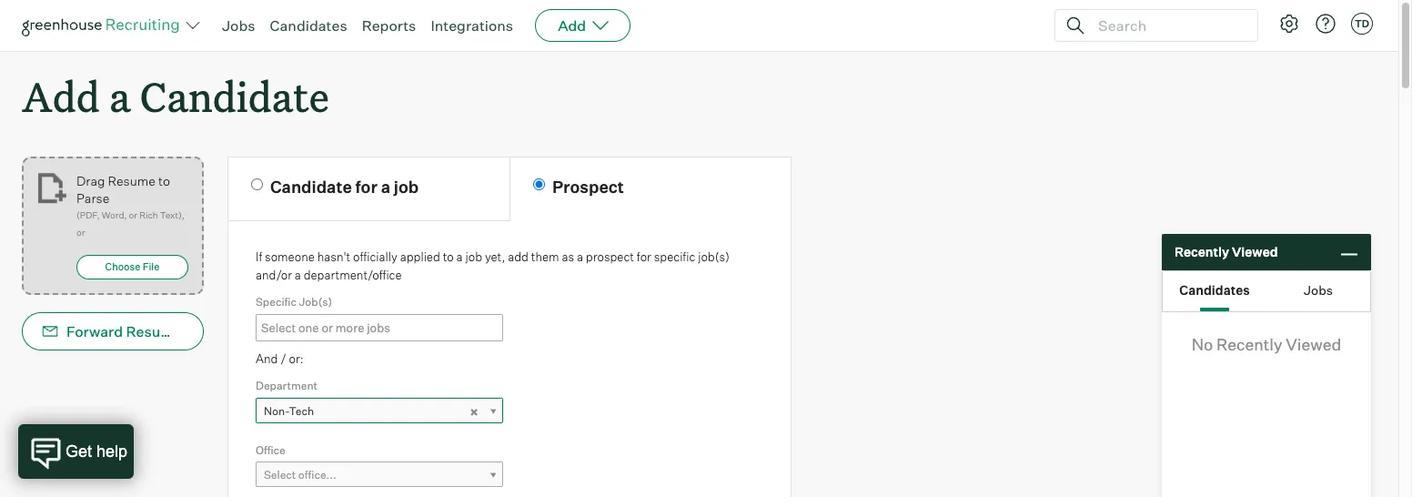 Task type: describe. For each thing, give the bounding box(es) containing it.
td button
[[1348, 9, 1377, 38]]

jobs link
[[222, 16, 255, 35]]

resume for drag
[[108, 173, 156, 189]]

Search text field
[[1094, 12, 1242, 39]]

select office...
[[264, 468, 337, 482]]

department/office
[[304, 267, 402, 282]]

1 horizontal spatial or
[[129, 210, 137, 220]]

0 vertical spatial candidates
[[270, 16, 347, 35]]

prospect
[[586, 250, 634, 264]]

specific job(s)
[[256, 295, 333, 309]]

/
[[281, 351, 286, 366]]

drag
[[76, 173, 105, 189]]

text),
[[160, 210, 185, 220]]

drag resume to parse (pdf, word, or rich text), or
[[76, 173, 185, 238]]

job(s)
[[698, 250, 730, 264]]

0 horizontal spatial viewed
[[1233, 244, 1279, 260]]

specific
[[654, 250, 696, 264]]

td button
[[1352, 13, 1374, 35]]

or:
[[289, 351, 304, 366]]

1 vertical spatial or
[[76, 227, 85, 238]]

and
[[256, 351, 278, 366]]

0 vertical spatial job
[[394, 177, 419, 197]]

a right as
[[577, 250, 584, 264]]

if
[[256, 250, 262, 264]]

job inside 'if someone hasn't officially applied to a job yet, add them as a prospect for specific job(s) and/or a department/office'
[[466, 250, 483, 264]]

non-tech link
[[256, 398, 503, 424]]

forward resume via email
[[66, 322, 246, 341]]

non-tech
[[264, 404, 314, 418]]

choose
[[105, 261, 140, 273]]

0 vertical spatial recently
[[1175, 244, 1230, 260]]

no
[[1192, 334, 1214, 354]]

(pdf,
[[76, 210, 100, 220]]

someone
[[265, 250, 315, 264]]

no recently viewed
[[1192, 334, 1342, 354]]

email
[[208, 322, 246, 341]]

Candidate for a job radio
[[251, 179, 263, 190]]

forward
[[66, 322, 123, 341]]

Prospect radio
[[533, 179, 545, 190]]

1 horizontal spatial viewed
[[1287, 334, 1342, 354]]

add for add
[[558, 16, 586, 35]]

to inside 'if someone hasn't officially applied to a job yet, add them as a prospect for specific job(s) and/or a department/office'
[[443, 250, 454, 264]]

hasn't
[[317, 250, 351, 264]]

word,
[[102, 210, 127, 220]]

tech
[[289, 404, 314, 418]]

prospect
[[552, 177, 624, 197]]



Task type: vqa. For each thing, say whether or not it's contained in the screenshot.
the the inside the Jobs where I am the Primary Recruiter All jobs where you are responsible for recruiting tasks
no



Task type: locate. For each thing, give the bounding box(es) containing it.
as
[[562, 250, 575, 264]]

office
[[256, 443, 286, 457]]

0 vertical spatial for
[[355, 177, 378, 197]]

add button
[[535, 9, 631, 42]]

configure image
[[1279, 13, 1301, 35]]

for left specific
[[637, 250, 652, 264]]

resume up the rich
[[108, 173, 156, 189]]

to up "text),"
[[158, 173, 170, 189]]

for
[[355, 177, 378, 197], [637, 250, 652, 264]]

candidate for a job
[[270, 177, 419, 197]]

recently
[[1175, 244, 1230, 260], [1217, 334, 1283, 354]]

or left the rich
[[129, 210, 137, 220]]

candidate right candidate for a job option
[[270, 177, 352, 197]]

for up officially
[[355, 177, 378, 197]]

and / or:
[[256, 351, 304, 366]]

0 horizontal spatial add
[[22, 69, 100, 123]]

forward resume via email button
[[22, 312, 246, 351]]

resume inside button
[[126, 322, 182, 341]]

1 vertical spatial resume
[[126, 322, 182, 341]]

0 vertical spatial to
[[158, 173, 170, 189]]

candidates down recently viewed
[[1180, 282, 1251, 297]]

select office... link
[[256, 462, 503, 488]]

resume left via at left bottom
[[126, 322, 182, 341]]

integrations link
[[431, 16, 514, 35]]

select
[[264, 468, 296, 482]]

None text field
[[257, 316, 513, 339]]

candidate down jobs link
[[140, 69, 329, 123]]

reports link
[[362, 16, 416, 35]]

0 vertical spatial candidate
[[140, 69, 329, 123]]

viewed
[[1233, 244, 1279, 260], [1287, 334, 1342, 354]]

a
[[109, 69, 131, 123], [381, 177, 391, 197], [457, 250, 463, 264], [577, 250, 584, 264], [295, 267, 301, 282]]

1 horizontal spatial job
[[466, 250, 483, 264]]

0 vertical spatial add
[[558, 16, 586, 35]]

1 horizontal spatial add
[[558, 16, 586, 35]]

or down '(pdf,' at the top left
[[76, 227, 85, 238]]

candidates right jobs link
[[270, 16, 347, 35]]

file
[[143, 261, 160, 273]]

0 vertical spatial resume
[[108, 173, 156, 189]]

integrations
[[431, 16, 514, 35]]

0 vertical spatial viewed
[[1233, 244, 1279, 260]]

for inside 'if someone hasn't officially applied to a job yet, add them as a prospect for specific job(s) and/or a department/office'
[[637, 250, 652, 264]]

candidates link
[[270, 16, 347, 35]]

add
[[558, 16, 586, 35], [22, 69, 100, 123]]

job left yet,
[[466, 250, 483, 264]]

a left yet,
[[457, 250, 463, 264]]

yet,
[[485, 250, 506, 264]]

1 vertical spatial job
[[466, 250, 483, 264]]

non-
[[264, 404, 289, 418]]

1 vertical spatial candidate
[[270, 177, 352, 197]]

to inside the drag resume to parse (pdf, word, or rich text), or
[[158, 173, 170, 189]]

add inside popup button
[[558, 16, 586, 35]]

1 vertical spatial candidates
[[1180, 282, 1251, 297]]

officially
[[353, 250, 398, 264]]

to
[[158, 173, 170, 189], [443, 250, 454, 264]]

td
[[1355, 17, 1370, 30]]

or
[[129, 210, 137, 220], [76, 227, 85, 238]]

applied
[[400, 250, 440, 264]]

1 vertical spatial add
[[22, 69, 100, 123]]

office...
[[298, 468, 337, 482]]

choose file
[[105, 261, 160, 273]]

a down greenhouse recruiting image at the top
[[109, 69, 131, 123]]

add for add a candidate
[[22, 69, 100, 123]]

via
[[185, 322, 205, 341]]

and/or
[[256, 267, 292, 282]]

0 vertical spatial or
[[129, 210, 137, 220]]

0 horizontal spatial candidates
[[270, 16, 347, 35]]

0 horizontal spatial job
[[394, 177, 419, 197]]

greenhouse recruiting image
[[22, 15, 186, 36]]

add a candidate
[[22, 69, 329, 123]]

job(s)
[[299, 295, 333, 309]]

parse
[[76, 190, 110, 206]]

reports
[[362, 16, 416, 35]]

0 horizontal spatial to
[[158, 173, 170, 189]]

resume
[[108, 173, 156, 189], [126, 322, 182, 341]]

add
[[508, 250, 529, 264]]

1 horizontal spatial to
[[443, 250, 454, 264]]

recently viewed
[[1175, 244, 1279, 260]]

to right applied
[[443, 250, 454, 264]]

job up applied
[[394, 177, 419, 197]]

1 vertical spatial to
[[443, 250, 454, 264]]

resume for forward
[[126, 322, 182, 341]]

if someone hasn't officially applied to a job yet, add them as a prospect for specific job(s) and/or a department/office
[[256, 250, 730, 282]]

candidates
[[270, 16, 347, 35], [1180, 282, 1251, 297]]

0 horizontal spatial for
[[355, 177, 378, 197]]

job
[[394, 177, 419, 197], [466, 250, 483, 264]]

1 horizontal spatial candidates
[[1180, 282, 1251, 297]]

a down someone
[[295, 267, 301, 282]]

candidate
[[140, 69, 329, 123], [270, 177, 352, 197]]

resume inside the drag resume to parse (pdf, word, or rich text), or
[[108, 173, 156, 189]]

department
[[256, 379, 318, 393]]

jobs
[[222, 16, 255, 35]]

1 vertical spatial viewed
[[1287, 334, 1342, 354]]

a up officially
[[381, 177, 391, 197]]

0 horizontal spatial or
[[76, 227, 85, 238]]

rich
[[139, 210, 158, 220]]

1 vertical spatial for
[[637, 250, 652, 264]]

them
[[531, 250, 560, 264]]

specific
[[256, 295, 297, 309]]

1 vertical spatial recently
[[1217, 334, 1283, 354]]

1 horizontal spatial for
[[637, 250, 652, 264]]



